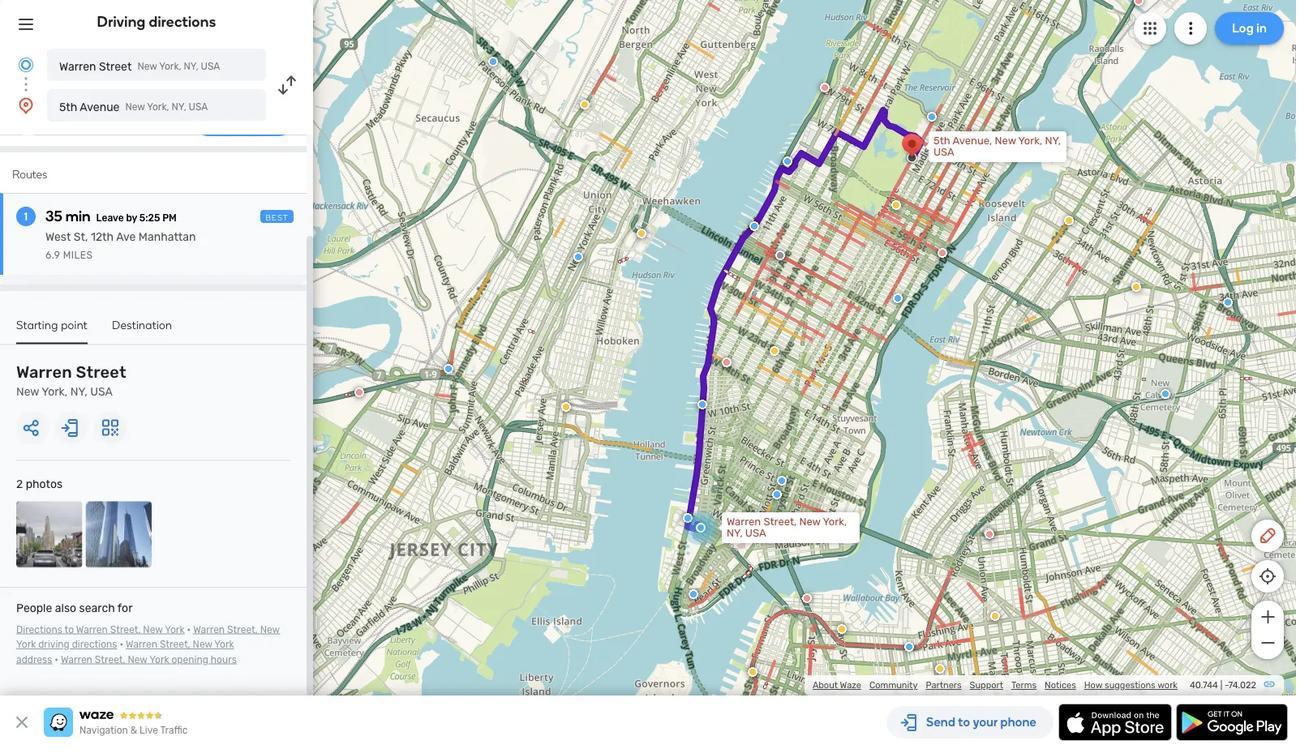 Task type: vqa. For each thing, say whether or not it's contained in the screenshot.
instead in the right of the page
no



Task type: locate. For each thing, give the bounding box(es) containing it.
1 horizontal spatial road closed image
[[820, 83, 830, 93]]

1 horizontal spatial 5th
[[934, 135, 951, 147]]

|
[[1221, 680, 1223, 691]]

1 vertical spatial street
[[76, 363, 126, 382]]

warren street, new york opening hours
[[61, 654, 237, 665]]

avenue,
[[953, 135, 993, 147]]

0 horizontal spatial 5th
[[59, 100, 77, 114]]

street down "point"
[[76, 363, 126, 382]]

5th avenue, new york, ny, usa
[[934, 135, 1061, 159]]

1 vertical spatial directions
[[72, 639, 117, 650]]

also
[[55, 601, 76, 615]]

how suggestions work link
[[1085, 680, 1178, 691]]

police image
[[783, 157, 793, 166], [698, 400, 708, 410], [772, 490, 782, 500], [683, 514, 693, 523]]

warren street new york, ny, usa
[[59, 60, 220, 73], [16, 363, 126, 398]]

warren street, new york address link
[[16, 639, 234, 665]]

york
[[165, 624, 185, 635], [16, 639, 36, 650], [215, 639, 234, 650], [150, 654, 169, 665]]

5th left the avenue,
[[934, 135, 951, 147]]

0 vertical spatial 5th
[[59, 100, 77, 114]]

directions down directions to warren street, new york
[[72, 639, 117, 650]]

directions right driving
[[149, 13, 216, 30]]

york,
[[159, 61, 181, 72], [147, 101, 169, 113], [1019, 135, 1043, 147], [42, 385, 68, 398], [823, 516, 847, 529]]

5th for avenue,
[[934, 135, 951, 147]]

directions
[[149, 13, 216, 30], [72, 639, 117, 650]]

starting
[[16, 318, 58, 331]]

6.9
[[45, 250, 60, 261]]

street
[[99, 60, 132, 73], [76, 363, 126, 382]]

people
[[16, 601, 52, 615]]

york, inside warren street, new york, ny, usa
[[823, 516, 847, 529]]

74.022
[[1229, 680, 1257, 691]]

york down warren street, new york driving directions link
[[150, 654, 169, 665]]

5th left avenue
[[59, 100, 77, 114]]

street up avenue
[[99, 60, 132, 73]]

notices link
[[1045, 680, 1077, 691]]

photos
[[26, 478, 63, 491]]

5th inside 5th avenue, new york, ny, usa
[[934, 135, 951, 147]]

warren
[[59, 60, 96, 73], [16, 363, 72, 382], [727, 516, 761, 529], [76, 624, 108, 635], [193, 624, 225, 635], [126, 639, 157, 650], [61, 654, 92, 665]]

warren street, new york driving directions
[[16, 624, 280, 650]]

community link
[[870, 680, 918, 691]]

new
[[137, 61, 157, 72], [125, 101, 145, 113], [995, 135, 1017, 147], [16, 385, 39, 398], [800, 516, 821, 529], [143, 624, 163, 635], [260, 624, 280, 635], [193, 639, 212, 650], [128, 654, 147, 665]]

new inside warren street, new york driving directions
[[260, 624, 280, 635]]

street,
[[764, 516, 797, 529], [110, 624, 141, 635], [227, 624, 258, 635], [160, 639, 190, 650], [95, 654, 125, 665]]

partners
[[926, 680, 962, 691]]

street, inside warren street, new york, ny, usa
[[764, 516, 797, 529]]

image 2 of warren street, new york image
[[86, 501, 152, 568]]

directions inside warren street, new york driving directions
[[72, 639, 117, 650]]

york inside warren street, new york driving directions
[[16, 639, 36, 650]]

link image
[[1263, 678, 1276, 691]]

navigation & live traffic
[[80, 725, 188, 737]]

12th
[[91, 230, 114, 243]]

-
[[1225, 680, 1229, 691]]

warren street, new york, ny, usa
[[727, 516, 847, 540]]

5th avenue new york, ny, usa
[[59, 100, 208, 114]]

street, inside the warren street, new york address
[[160, 639, 190, 650]]

5th
[[59, 100, 77, 114], [934, 135, 951, 147]]

community
[[870, 680, 918, 691]]

0 horizontal spatial road closed image
[[722, 358, 732, 368]]

image 1 of warren street, new york image
[[16, 501, 82, 568]]

road closed image
[[820, 83, 830, 93], [722, 358, 732, 368], [984, 528, 994, 538]]

suggestions
[[1105, 680, 1156, 691]]

0 vertical spatial warren street new york, ny, usa
[[59, 60, 220, 73]]

driving directions
[[97, 13, 216, 30]]

west st, 12th ave manhattan 6.9 miles
[[45, 230, 196, 261]]

driving
[[38, 639, 70, 650]]

ny, inside 5th avenue new york, ny, usa
[[172, 101, 186, 113]]

min
[[66, 207, 91, 225]]

york inside the warren street, new york address
[[215, 639, 234, 650]]

navigation
[[80, 725, 128, 737]]

by
[[126, 212, 137, 224]]

about waze community partners support terms notices how suggestions work
[[813, 680, 1178, 691]]

warren street new york, ny, usa up 5th avenue new york, ny, usa
[[59, 60, 220, 73]]

0 horizontal spatial directions
[[72, 639, 117, 650]]

40.744
[[1190, 680, 1219, 691]]

1 horizontal spatial directions
[[149, 13, 216, 30]]

street, for hours
[[95, 654, 125, 665]]

new inside warren street, new york, ny, usa
[[800, 516, 821, 529]]

road closed image
[[938, 248, 948, 258], [355, 388, 364, 398], [985, 530, 995, 540], [803, 594, 812, 604]]

hazard image
[[580, 100, 590, 110], [1132, 282, 1142, 292], [562, 402, 571, 412], [991, 612, 1000, 622], [837, 625, 847, 635], [936, 665, 945, 674]]

support
[[970, 680, 1004, 691]]

about waze link
[[813, 680, 862, 691]]

0 vertical spatial street
[[99, 60, 132, 73]]

1 vertical spatial warren street new york, ny, usa
[[16, 363, 126, 398]]

york up "hours"
[[215, 639, 234, 650]]

hazard image
[[892, 200, 902, 210], [1065, 216, 1074, 226], [637, 229, 647, 239], [770, 346, 780, 356], [748, 668, 758, 678]]

40.744 | -74.022
[[1190, 680, 1257, 691]]

x image
[[12, 713, 32, 733]]

1 vertical spatial 5th
[[934, 135, 951, 147]]

live
[[140, 725, 158, 737]]

usa inside 5th avenue, new york, ny, usa
[[934, 146, 955, 159]]

street, inside warren street, new york driving directions
[[227, 624, 258, 635]]

usa inside 5th avenue new york, ny, usa
[[189, 101, 208, 113]]

york up the "address"
[[16, 639, 36, 650]]

35
[[45, 207, 62, 225]]

35 min leave by 5:25 pm
[[45, 207, 177, 225]]

zoom in image
[[1258, 608, 1278, 627]]

destination
[[112, 318, 172, 331]]

warren street new york, ny, usa down starting point button
[[16, 363, 126, 398]]

to
[[65, 624, 74, 635]]

partners link
[[926, 680, 962, 691]]

police image
[[488, 57, 498, 67], [927, 112, 937, 122], [750, 222, 760, 231], [574, 252, 583, 262], [893, 294, 903, 303], [1224, 298, 1233, 308], [444, 364, 454, 374], [1161, 389, 1171, 399], [777, 476, 787, 486], [689, 590, 699, 600], [905, 643, 914, 652]]

ny,
[[184, 61, 199, 72], [172, 101, 186, 113], [1045, 135, 1061, 147], [70, 385, 87, 398], [727, 527, 743, 540]]

directions to warren street, new york link
[[16, 624, 185, 635]]

warren street, new york opening hours link
[[61, 654, 237, 665]]

usa
[[201, 61, 220, 72], [189, 101, 208, 113], [934, 146, 955, 159], [90, 385, 113, 398], [746, 527, 766, 540]]

pencil image
[[1259, 527, 1278, 546]]

2 horizontal spatial road closed image
[[984, 528, 994, 538]]

terms
[[1012, 680, 1037, 691]]

pm
[[162, 212, 177, 224]]



Task type: describe. For each thing, give the bounding box(es) containing it.
warren street, new york address
[[16, 639, 234, 665]]

traffic
[[160, 725, 188, 737]]

&
[[130, 725, 137, 737]]

point
[[61, 318, 88, 331]]

warren street, new york driving directions link
[[16, 624, 280, 650]]

notices
[[1045, 680, 1077, 691]]

2 vertical spatial road closed image
[[984, 528, 994, 538]]

2 photos
[[16, 478, 63, 491]]

york up the opening
[[165, 624, 185, 635]]

routes
[[12, 167, 47, 181]]

accident image
[[776, 251, 785, 260]]

york, inside 5th avenue new york, ny, usa
[[147, 101, 169, 113]]

west
[[45, 230, 71, 243]]

2
[[16, 478, 23, 491]]

new inside 5th avenue new york, ny, usa
[[125, 101, 145, 113]]

new inside the warren street, new york address
[[193, 639, 212, 650]]

current location image
[[16, 55, 36, 75]]

0 vertical spatial directions
[[149, 13, 216, 30]]

support link
[[970, 680, 1004, 691]]

usa inside warren street, new york, ny, usa
[[746, 527, 766, 540]]

leave
[[96, 212, 124, 224]]

how
[[1085, 680, 1103, 691]]

st,
[[74, 230, 88, 243]]

new inside 5th avenue, new york, ny, usa
[[995, 135, 1017, 147]]

waze
[[840, 680, 862, 691]]

starting point button
[[16, 318, 88, 344]]

terms link
[[1012, 680, 1037, 691]]

work
[[1158, 680, 1178, 691]]

hours
[[211, 654, 237, 665]]

avenue
[[80, 100, 120, 114]]

directions to warren street, new york
[[16, 624, 185, 635]]

driving
[[97, 13, 146, 30]]

ave
[[116, 230, 136, 243]]

york for warren street, new york opening hours
[[150, 654, 169, 665]]

destination button
[[112, 318, 172, 342]]

york for warren street, new york address
[[215, 639, 234, 650]]

about
[[813, 680, 838, 691]]

people also search for
[[16, 601, 133, 615]]

street, for directions
[[227, 624, 258, 635]]

0 vertical spatial road closed image
[[820, 83, 830, 93]]

zoom out image
[[1258, 634, 1278, 653]]

warren inside warren street, new york, ny, usa
[[727, 516, 761, 529]]

5th for avenue
[[59, 100, 77, 114]]

warren inside the warren street, new york address
[[126, 639, 157, 650]]

manhattan
[[139, 230, 196, 243]]

miles
[[63, 250, 93, 261]]

address
[[16, 654, 52, 665]]

opening
[[172, 654, 208, 665]]

street, for usa
[[764, 516, 797, 529]]

warren inside warren street, new york driving directions
[[193, 624, 225, 635]]

ny, inside warren street, new york, ny, usa
[[727, 527, 743, 540]]

starting point
[[16, 318, 88, 331]]

york for warren street, new york driving directions
[[16, 639, 36, 650]]

directions
[[16, 624, 62, 635]]

for
[[118, 601, 133, 615]]

york, inside 5th avenue, new york, ny, usa
[[1019, 135, 1043, 147]]

location image
[[16, 96, 36, 115]]

1 vertical spatial road closed image
[[722, 358, 732, 368]]

best
[[265, 212, 289, 222]]

ny, inside 5th avenue, new york, ny, usa
[[1045, 135, 1061, 147]]

5:25
[[139, 212, 160, 224]]

search
[[79, 601, 115, 615]]

1
[[24, 209, 28, 223]]



